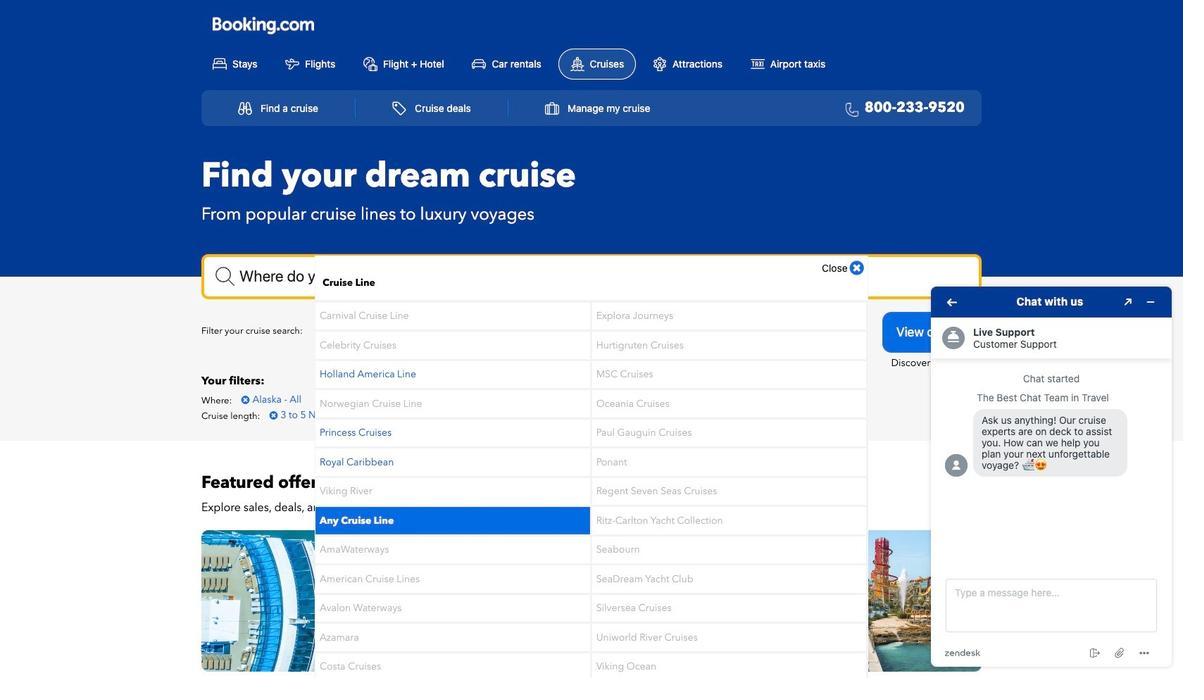 Task type: vqa. For each thing, say whether or not it's contained in the screenshot.
Pool Image on the left bottom of page
no



Task type: locate. For each thing, give the bounding box(es) containing it.
times circle image
[[850, 260, 864, 276]]

None field
[[201, 254, 982, 299]]

cruise sale image
[[201, 530, 585, 672]]

Where do you want to cruise? text field
[[201, 254, 982, 299]]

3 to 5 nights has been selected for your cruise search filter. remove 3 to 5 nights from your cruise search filter. image
[[269, 410, 278, 420]]



Task type: describe. For each thing, give the bounding box(es) containing it.
cheap cruises image
[[599, 530, 982, 672]]

open the cruiseline cruise search filter menu image
[[731, 327, 741, 337]]

open the departure date cruise search filter menu image
[[413, 327, 423, 337]]

open the trip length cruise search filter menu image
[[519, 327, 529, 337]]

alaska - all  has been selected for your cruise search filter. remove alaska - all  from your cruise search filter. image
[[241, 395, 250, 405]]

booking.com home image
[[213, 16, 314, 35]]

travel menu navigation
[[201, 90, 982, 126]]

open the departure port cruise search filter menu image
[[631, 327, 642, 337]]



